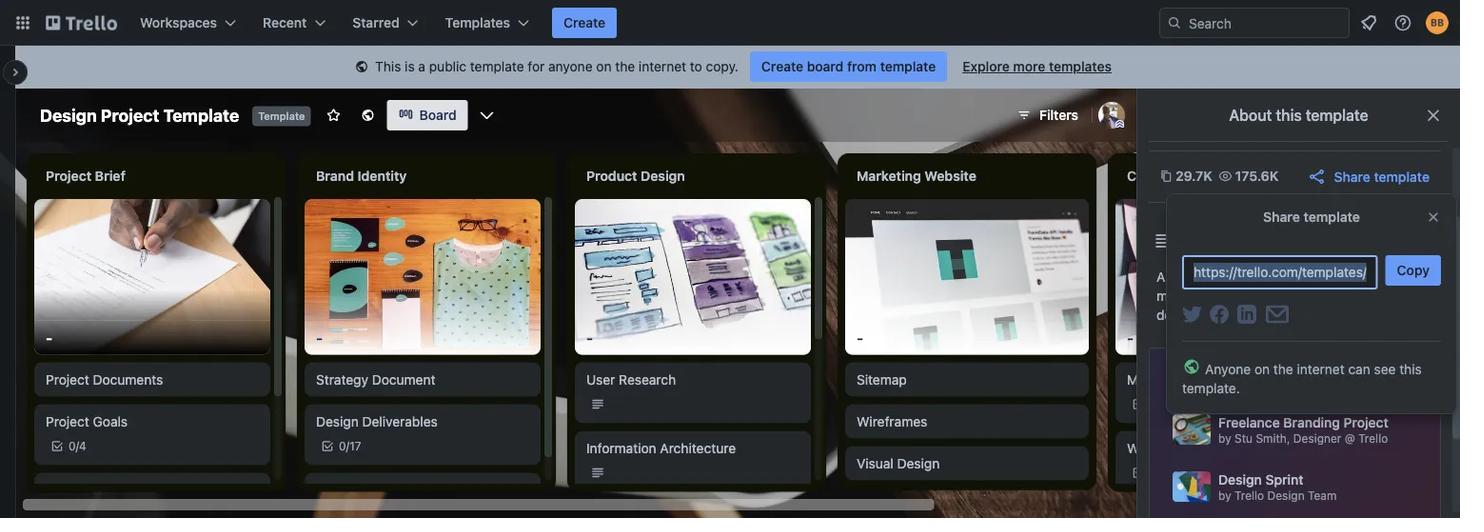 Task type: describe. For each thing, give the bounding box(es) containing it.
mobile
[[1127, 371, 1169, 387]]

trello inside freelance branding project by stu smith, designer @ trello
[[1359, 431, 1389, 445]]

Client Reviews text field
[[1116, 161, 1360, 191]]

filters
[[1040, 107, 1079, 123]]

visual
[[857, 455, 894, 471]]

@
[[1345, 431, 1356, 445]]

strategy document link
[[316, 370, 529, 389]]

this is a public template for anyone on the internet to copy.
[[375, 59, 739, 74]]

easy
[[1177, 269, 1205, 285]]

recent button
[[251, 8, 337, 38]]

explore more templates link
[[952, 51, 1124, 82]]

strategy
[[316, 371, 369, 387]]

research
[[619, 371, 676, 387]]

recent
[[263, 15, 307, 30]]

success metrics
[[46, 482, 147, 497]]

- sitemap
[[857, 328, 907, 387]]

about this template
[[1230, 106, 1369, 124]]

an easy to use template for planning and monitoring your branding and product design projects online.
[[1157, 269, 1408, 323]]

information architecture link
[[587, 438, 800, 457]]

create button
[[552, 8, 617, 38]]

web app reviews
[[1127, 440, 1237, 455]]

template.
[[1183, 380, 1241, 396]]

design inside 'link'
[[316, 413, 359, 429]]

explore
[[963, 59, 1010, 74]]

customize views image
[[478, 106, 497, 125]]

template down share template button
[[1304, 209, 1361, 225]]

the inside anyone on the internet can see this template.
[[1274, 361, 1294, 377]]

guidelines
[[356, 482, 421, 497]]

- for sitemap
[[857, 328, 864, 346]]

/ for - project documents
[[76, 439, 79, 453]]

related templates
[[1169, 368, 1300, 386]]

share on linkedin image
[[1238, 305, 1257, 324]]

sprint
[[1266, 472, 1304, 488]]

0 horizontal spatial on
[[596, 59, 612, 74]]

project goals
[[46, 413, 128, 429]]

deliverables
[[362, 413, 438, 429]]

brand for brand guidelines
[[316, 482, 353, 497]]

description
[[1187, 232, 1271, 250]]

reviews for web app reviews
[[1187, 440, 1237, 455]]

template right from at the right top
[[881, 59, 936, 74]]

stu
[[1235, 431, 1253, 445]]

bob builder (bobbuilder40) image
[[1426, 11, 1449, 34]]

design deliverables
[[316, 413, 438, 429]]

internet inside anyone on the internet can see this template.
[[1298, 361, 1345, 377]]

brand identity
[[316, 168, 407, 184]]

back to home image
[[46, 8, 117, 38]]

by inside freelance branding project by stu smith, designer @ trello
[[1219, 431, 1232, 445]]

app for web
[[1159, 440, 1184, 455]]

anyone on the internet can see this template.
[[1183, 361, 1422, 396]]

Project Brief text field
[[34, 161, 278, 191]]

brand guidelines
[[316, 482, 421, 497]]

on inside anyone on the internet can see this template.
[[1255, 361, 1270, 377]]

design right the visual
[[898, 455, 940, 471]]

project inside freelance branding project by stu smith, designer @ trello
[[1344, 415, 1389, 430]]

template down templates dropdown button
[[470, 59, 524, 74]]

documents
[[93, 371, 163, 387]]

information
[[587, 440, 657, 455]]

- link for web app reviews
[[1116, 320, 1352, 355]]

visual design link
[[857, 454, 1078, 473]]

see
[[1375, 361, 1396, 377]]

explore more templates
[[963, 59, 1112, 74]]

copy button
[[1386, 255, 1442, 286]]

user
[[587, 371, 616, 387]]

wireframes link
[[857, 412, 1078, 431]]

client
[[1127, 168, 1165, 184]]

mobile app reviews
[[1127, 371, 1251, 387]]

29.7k
[[1176, 168, 1213, 184]]

template inside an easy to use template for planning and monitoring your branding and product design projects online.
[[1251, 269, 1305, 285]]

user research
[[587, 371, 676, 387]]

marketing website
[[857, 168, 977, 184]]

- strategy document
[[316, 328, 436, 387]]

0 for - strategy document
[[339, 439, 346, 453]]

use
[[1225, 269, 1247, 285]]

reviews inside text field
[[1168, 168, 1221, 184]]

by inside design sprint by trello design team
[[1219, 488, 1232, 502]]

17
[[350, 439, 361, 453]]

brand for brand identity
[[316, 168, 354, 184]]

project documents link
[[46, 370, 259, 389]]

product
[[587, 168, 638, 184]]

Product Design text field
[[575, 161, 819, 191]]

design deliverables link
[[316, 412, 529, 431]]

for for anyone
[[528, 59, 545, 74]]

1 vertical spatial share template
[[1264, 209, 1361, 225]]

1 horizontal spatial template
[[258, 110, 305, 122]]

app for mobile
[[1172, 371, 1197, 387]]

public image
[[360, 108, 376, 123]]

board link
[[387, 100, 468, 130]]

information architecture
[[587, 440, 736, 455]]

design inside 'text box'
[[641, 168, 685, 184]]

template inside board name text box
[[163, 105, 239, 125]]

identity
[[358, 168, 407, 184]]

0 / 4
[[69, 439, 86, 453]]

branding
[[1284, 415, 1341, 430]]

- project documents
[[46, 328, 163, 387]]

kene ohiaeri (keneohiaeri) image
[[1099, 102, 1126, 129]]

metrics
[[101, 482, 147, 497]]

create for create
[[564, 15, 606, 30]]

more
[[1014, 59, 1046, 74]]

reviews for mobile app reviews
[[1201, 371, 1251, 387]]

project inside project goals link
[[46, 413, 89, 429]]

success metrics link
[[46, 480, 259, 499]]

related
[[1169, 368, 1224, 386]]

share on twitter image
[[1183, 306, 1203, 323]]

- link for project goals
[[34, 320, 270, 355]]

public
[[429, 59, 467, 74]]

design project template
[[40, 105, 239, 125]]

monitoring
[[1157, 288, 1223, 304]]

team
[[1308, 488, 1337, 502]]

close popover image
[[1426, 209, 1442, 225]]

/ for - strategy document
[[346, 439, 350, 453]]



Task type: vqa. For each thing, say whether or not it's contained in the screenshot.
H
no



Task type: locate. For each thing, give the bounding box(es) containing it.
0 vertical spatial the
[[615, 59, 635, 74]]

trello down the "web app reviews" link
[[1235, 488, 1265, 502]]

None field
[[1183, 255, 1379, 289]]

1 horizontal spatial share
[[1335, 169, 1371, 184]]

- up user
[[587, 328, 594, 346]]

0 vertical spatial share
[[1335, 169, 1371, 184]]

templates up freelance
[[1228, 368, 1300, 386]]

0 horizontal spatial the
[[615, 59, 635, 74]]

1 vertical spatial brand
[[316, 482, 353, 497]]

starred button
[[341, 8, 430, 38]]

- link for information architecture
[[575, 320, 811, 355]]

success
[[46, 482, 97, 497]]

create left board
[[762, 59, 804, 74]]

is
[[405, 59, 415, 74]]

1 - link from the left
[[34, 320, 270, 355]]

the down online.
[[1274, 361, 1294, 377]]

this right about
[[1276, 106, 1302, 124]]

Board name text field
[[30, 100, 249, 130]]

1 horizontal spatial create
[[762, 59, 804, 74]]

share template down 175.6k
[[1264, 209, 1361, 225]]

brand inside text field
[[316, 168, 354, 184]]

internet left copy.
[[639, 59, 687, 74]]

- up sitemap
[[857, 328, 864, 346]]

1 vertical spatial trello
[[1235, 488, 1265, 502]]

- link up project documents link
[[34, 320, 270, 355]]

1 vertical spatial create
[[762, 59, 804, 74]]

5 - link from the left
[[1116, 320, 1352, 355]]

2 by from the top
[[1219, 488, 1232, 502]]

2 vertical spatial reviews
[[1187, 440, 1237, 455]]

Search field
[[1183, 9, 1349, 37]]

to left 'use'
[[1209, 269, 1221, 285]]

by
[[1219, 431, 1232, 445], [1219, 488, 1232, 502]]

product design
[[587, 168, 685, 184]]

0 vertical spatial reviews
[[1168, 168, 1221, 184]]

- for strategy
[[316, 328, 323, 346]]

star or unstar board image
[[326, 108, 341, 123]]

on right anyone
[[1255, 361, 1270, 377]]

branding
[[1257, 288, 1312, 304]]

1 horizontal spatial for
[[1308, 269, 1325, 285]]

4
[[79, 439, 86, 453]]

create
[[564, 15, 606, 30], [762, 59, 804, 74]]

app
[[1172, 371, 1197, 387], [1159, 440, 1184, 455]]

1 horizontal spatial trello
[[1359, 431, 1389, 445]]

by down the "web app reviews" link
[[1219, 488, 1232, 502]]

this right see
[[1400, 361, 1422, 377]]

project inside project brief text field
[[46, 168, 92, 184]]

template up project brief text field
[[163, 105, 239, 125]]

design right product on the top
[[641, 168, 685, 184]]

workspaces button
[[129, 8, 248, 38]]

copy.
[[706, 59, 739, 74]]

architecture
[[660, 440, 736, 455]]

sm image
[[352, 58, 371, 77]]

share template button
[[1308, 167, 1430, 187]]

project brief
[[46, 168, 126, 184]]

share down about this template
[[1335, 169, 1371, 184]]

0 left 17
[[339, 439, 346, 453]]

for for planning
[[1308, 269, 1325, 285]]

web
[[1127, 440, 1155, 455]]

- inside - project documents
[[46, 328, 53, 346]]

brand down 0 / 17
[[316, 482, 353, 497]]

trello inside design sprint by trello design team
[[1235, 488, 1265, 502]]

the right anyone on the left top
[[615, 59, 635, 74]]

template
[[163, 105, 239, 125], [258, 110, 305, 122]]

anyone
[[549, 59, 593, 74]]

primary element
[[0, 0, 1461, 46]]

0 vertical spatial share template
[[1335, 169, 1430, 184]]

brand left identity
[[316, 168, 354, 184]]

freelance branding project by stu smith, designer @ trello
[[1219, 415, 1389, 445]]

on right anyone on the left top
[[596, 59, 612, 74]]

0 for - project documents
[[69, 439, 76, 453]]

marketing
[[857, 168, 922, 184]]

board
[[420, 107, 457, 123]]

- link for design deliverables
[[305, 320, 541, 355]]

1 horizontal spatial this
[[1400, 361, 1422, 377]]

and up product
[[1385, 269, 1408, 285]]

4 - link from the left
[[846, 320, 1089, 355]]

share inside button
[[1335, 169, 1371, 184]]

2 - link from the left
[[305, 320, 541, 355]]

0 vertical spatial app
[[1172, 371, 1197, 387]]

1 vertical spatial to
[[1209, 269, 1221, 285]]

0 notifications image
[[1358, 11, 1381, 34]]

1 vertical spatial and
[[1316, 288, 1338, 304]]

design up 0 / 17
[[316, 413, 359, 429]]

- up mobile
[[1127, 328, 1134, 346]]

a
[[418, 59, 426, 74]]

1 / from the left
[[76, 439, 79, 453]]

project inside board name text box
[[101, 105, 159, 125]]

share down 175.6k
[[1264, 209, 1301, 225]]

2 - from the left
[[316, 328, 323, 346]]

1 by from the top
[[1219, 431, 1232, 445]]

to left copy.
[[690, 59, 703, 74]]

for up branding
[[1308, 269, 1325, 285]]

0 horizontal spatial to
[[690, 59, 703, 74]]

- link up anyone
[[1116, 320, 1352, 355]]

1 vertical spatial the
[[1274, 361, 1294, 377]]

1 horizontal spatial internet
[[1298, 361, 1345, 377]]

user research link
[[587, 370, 800, 389]]

design
[[40, 105, 97, 125], [641, 168, 685, 184], [316, 413, 359, 429], [898, 455, 940, 471], [1219, 472, 1263, 488], [1268, 488, 1305, 502]]

project left brief
[[46, 168, 92, 184]]

0 vertical spatial on
[[596, 59, 612, 74]]

on
[[596, 59, 612, 74], [1255, 361, 1270, 377]]

planning
[[1329, 269, 1381, 285]]

0
[[69, 439, 76, 453], [339, 439, 346, 453]]

- inside - sitemap
[[857, 328, 864, 346]]

0 vertical spatial for
[[528, 59, 545, 74]]

open information menu image
[[1394, 13, 1413, 32]]

1 vertical spatial reviews
[[1201, 371, 1251, 387]]

for left anyone on the left top
[[528, 59, 545, 74]]

1 horizontal spatial and
[[1385, 269, 1408, 285]]

project inside - project documents
[[46, 371, 89, 387]]

workspaces
[[140, 15, 217, 30]]

- inside - strategy document
[[316, 328, 323, 346]]

design sprint by trello design team
[[1219, 472, 1337, 502]]

your
[[1227, 288, 1254, 304]]

0 horizontal spatial 0
[[69, 439, 76, 453]]

template left star or unstar board image
[[258, 110, 305, 122]]

- link up strategy document link
[[305, 320, 541, 355]]

share
[[1335, 169, 1371, 184], [1264, 209, 1301, 225]]

0 horizontal spatial templates
[[1049, 59, 1112, 74]]

0 vertical spatial create
[[564, 15, 606, 30]]

5 - from the left
[[1127, 328, 1134, 346]]

online.
[[1255, 307, 1296, 323]]

4 - from the left
[[857, 328, 864, 346]]

about
[[1230, 106, 1273, 124]]

this inside anyone on the internet can see this template.
[[1400, 361, 1422, 377]]

email image
[[1266, 305, 1289, 324]]

- link
[[34, 320, 270, 355], [305, 320, 541, 355], [575, 320, 811, 355], [846, 320, 1089, 355], [1116, 320, 1352, 355]]

1 horizontal spatial to
[[1209, 269, 1221, 285]]

0 vertical spatial and
[[1385, 269, 1408, 285]]

document
[[372, 371, 436, 387]]

project up 0 / 4
[[46, 413, 89, 429]]

to inside an easy to use template for planning and monitoring your branding and product design projects online.
[[1209, 269, 1221, 285]]

internet left 'can'
[[1298, 361, 1345, 377]]

175.6k
[[1236, 168, 1279, 184]]

- for project
[[46, 328, 53, 346]]

copy
[[1398, 262, 1430, 278]]

Brand Identity text field
[[305, 161, 548, 191]]

and down planning
[[1316, 288, 1338, 304]]

templates
[[445, 15, 510, 30]]

project
[[101, 105, 159, 125], [46, 168, 92, 184], [46, 371, 89, 387], [46, 413, 89, 429], [1344, 415, 1389, 430]]

create for create board from template
[[762, 59, 804, 74]]

create board from template link
[[750, 51, 948, 82]]

0 vertical spatial templates
[[1049, 59, 1112, 74]]

0 vertical spatial internet
[[639, 59, 687, 74]]

1 vertical spatial by
[[1219, 488, 1232, 502]]

an
[[1157, 269, 1173, 285]]

/ down project goals
[[76, 439, 79, 453]]

- link up user research link
[[575, 320, 811, 355]]

1 - from the left
[[46, 328, 53, 346]]

project up brief
[[101, 105, 159, 125]]

goals
[[93, 413, 128, 429]]

this
[[375, 59, 401, 74]]

brand
[[316, 168, 354, 184], [316, 482, 353, 497]]

freelance
[[1219, 415, 1281, 430]]

projects
[[1202, 307, 1252, 323]]

and
[[1385, 269, 1408, 285], [1316, 288, 1338, 304]]

0 vertical spatial by
[[1219, 431, 1232, 445]]

from
[[847, 59, 877, 74]]

0 horizontal spatial share
[[1264, 209, 1301, 225]]

templates right more
[[1049, 59, 1112, 74]]

reviews
[[1168, 168, 1221, 184], [1201, 371, 1251, 387], [1187, 440, 1237, 455]]

/ down the design deliverables
[[346, 439, 350, 453]]

for inside an easy to use template for planning and monitoring your branding and product design projects online.
[[1308, 269, 1325, 285]]

client reviews
[[1127, 168, 1221, 184]]

design down sprint
[[1268, 488, 1305, 502]]

0 horizontal spatial template
[[163, 105, 239, 125]]

search image
[[1167, 15, 1183, 30]]

1 horizontal spatial 0
[[339, 439, 346, 453]]

project up @
[[1344, 415, 1389, 430]]

/
[[76, 439, 79, 453], [346, 439, 350, 453]]

share on facebook image
[[1209, 305, 1229, 324]]

0 horizontal spatial create
[[564, 15, 606, 30]]

website
[[925, 168, 977, 184]]

sitemap
[[857, 371, 907, 387]]

create board from template
[[762, 59, 936, 74]]

brief
[[95, 168, 126, 184]]

1 vertical spatial templates
[[1228, 368, 1300, 386]]

0 horizontal spatial and
[[1316, 288, 1338, 304]]

1 vertical spatial this
[[1400, 361, 1422, 377]]

1 vertical spatial for
[[1308, 269, 1325, 285]]

0 vertical spatial trello
[[1359, 431, 1389, 445]]

0 horizontal spatial /
[[76, 439, 79, 453]]

share template inside button
[[1335, 169, 1430, 184]]

0 vertical spatial brand
[[316, 168, 354, 184]]

create up anyone on the left top
[[564, 15, 606, 30]]

1 0 from the left
[[69, 439, 76, 453]]

template inside button
[[1375, 169, 1430, 184]]

project up project goals
[[46, 371, 89, 387]]

template up share template button
[[1306, 106, 1369, 124]]

product
[[1342, 288, 1390, 304]]

app right "web"
[[1159, 440, 1184, 455]]

design inside board name text box
[[40, 105, 97, 125]]

internet
[[639, 59, 687, 74], [1298, 361, 1345, 377]]

1 horizontal spatial templates
[[1228, 368, 1300, 386]]

by left stu
[[1219, 431, 1232, 445]]

smith,
[[1256, 431, 1291, 445]]

app right mobile
[[1172, 371, 1197, 387]]

0 vertical spatial to
[[690, 59, 703, 74]]

3 - link from the left
[[575, 320, 811, 355]]

0 horizontal spatial trello
[[1235, 488, 1265, 502]]

template up close popover icon
[[1375, 169, 1430, 184]]

2 brand from the top
[[316, 482, 353, 497]]

starred
[[353, 15, 400, 30]]

1 horizontal spatial /
[[346, 439, 350, 453]]

mobile app reviews link
[[1127, 370, 1341, 389]]

template up branding
[[1251, 269, 1305, 285]]

0 horizontal spatial for
[[528, 59, 545, 74]]

design up project brief
[[40, 105, 97, 125]]

1 horizontal spatial on
[[1255, 361, 1270, 377]]

brand guidelines link
[[316, 480, 529, 499]]

1 brand from the top
[[316, 168, 354, 184]]

1 vertical spatial app
[[1159, 440, 1184, 455]]

2 0 from the left
[[339, 439, 346, 453]]

share template
[[1335, 169, 1430, 184], [1264, 209, 1361, 225]]

1 vertical spatial share
[[1264, 209, 1301, 225]]

Marketing Website text field
[[846, 161, 1089, 191]]

- up strategy
[[316, 328, 323, 346]]

template
[[470, 59, 524, 74], [881, 59, 936, 74], [1306, 106, 1369, 124], [1375, 169, 1430, 184], [1304, 209, 1361, 225], [1251, 269, 1305, 285]]

wireframes
[[857, 413, 928, 429]]

design down the "web app reviews" link
[[1219, 472, 1263, 488]]

this
[[1276, 106, 1302, 124], [1400, 361, 1422, 377]]

1 vertical spatial on
[[1255, 361, 1270, 377]]

1 vertical spatial internet
[[1298, 361, 1345, 377]]

3 - from the left
[[587, 328, 594, 346]]

anyone
[[1206, 361, 1251, 377]]

can
[[1349, 361, 1371, 377]]

create inside "create" button
[[564, 15, 606, 30]]

0 left 4
[[69, 439, 76, 453]]

templates button
[[434, 8, 541, 38]]

0 vertical spatial this
[[1276, 106, 1302, 124]]

this member is an admin of this board. image
[[1116, 120, 1125, 129]]

trello right @
[[1359, 431, 1389, 445]]

- up project goals
[[46, 328, 53, 346]]

designer
[[1294, 431, 1342, 445]]

2 / from the left
[[346, 439, 350, 453]]

web app reviews link
[[1127, 438, 1341, 457]]

0 horizontal spatial internet
[[639, 59, 687, 74]]

trello
[[1359, 431, 1389, 445], [1235, 488, 1265, 502]]

0 horizontal spatial this
[[1276, 106, 1302, 124]]

templates
[[1049, 59, 1112, 74], [1228, 368, 1300, 386]]

design
[[1157, 307, 1198, 323]]

share template up close popover icon
[[1335, 169, 1430, 184]]

- link up sitemap link
[[846, 320, 1089, 355]]

1 horizontal spatial the
[[1274, 361, 1294, 377]]



